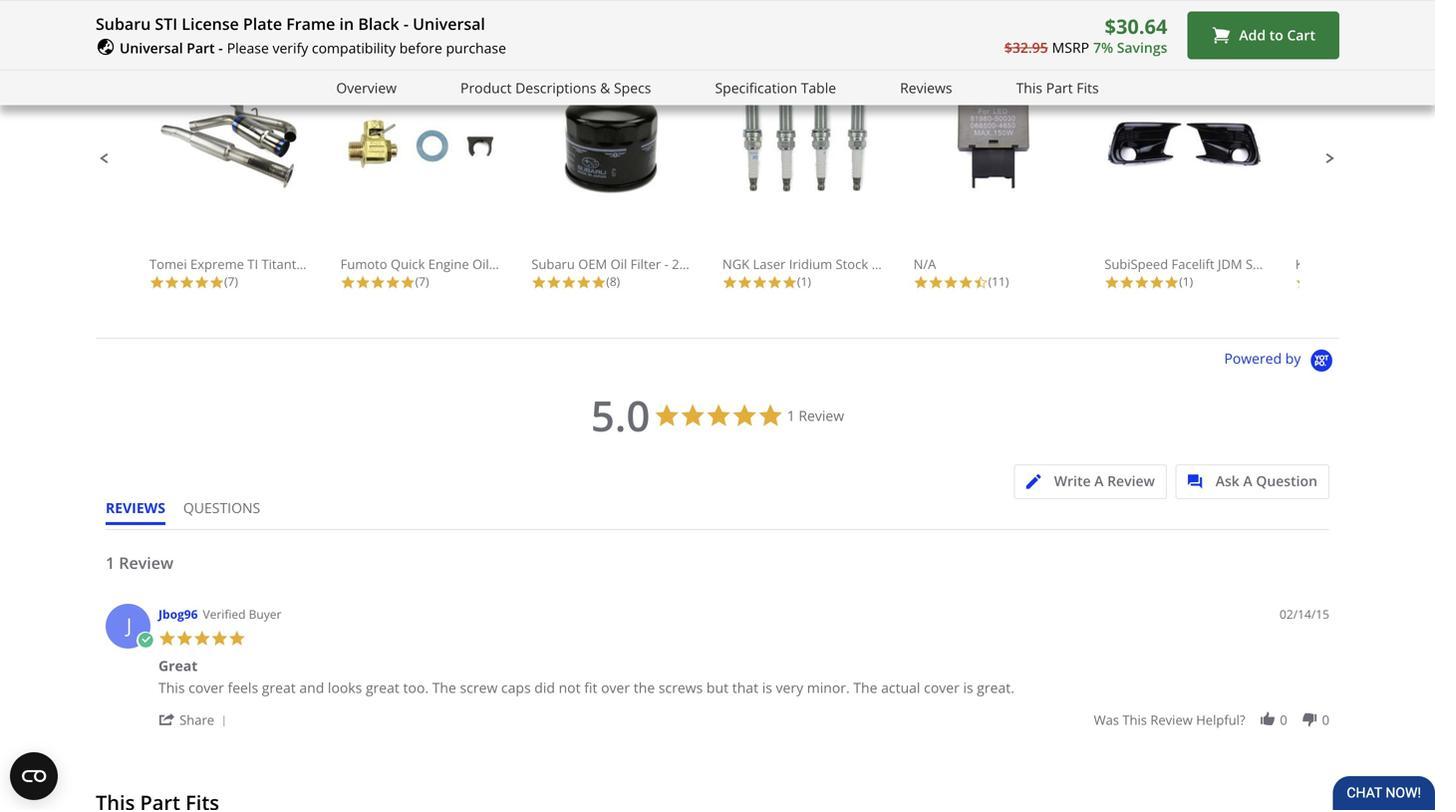 Task type: locate. For each thing, give the bounding box(es) containing it.
add
[[1240, 26, 1267, 44]]

1
[[787, 406, 795, 425], [106, 552, 115, 574]]

0 right vote up review by jbog96 on 14 feb 2015 image
[[1281, 711, 1288, 729]]

1 vertical spatial this
[[159, 678, 185, 697]]

universal up purchase
[[413, 13, 486, 34]]

$30.64 $32.95 msrp 7% savings
[[1005, 13, 1168, 57]]

1 horizontal spatial cover
[[924, 678, 960, 697]]

subaru for subaru sti license plate frame in black - universal
[[96, 13, 151, 34]]

share
[[180, 711, 214, 729]]

subispeed
[[1105, 255, 1169, 273]]

3 total reviews element
[[1296, 273, 1436, 290]]

(7) for quick
[[415, 273, 429, 289]]

drl
[[1279, 255, 1303, 273]]

the right too.
[[432, 678, 457, 697]]

1 great from the left
[[262, 678, 296, 697]]

very
[[776, 678, 804, 697]]

ngk
[[723, 255, 750, 273]]

great left too.
[[366, 678, 400, 697]]

a inside 'dropdown button'
[[1095, 471, 1104, 490]]

0 horizontal spatial 0
[[1281, 711, 1288, 729]]

table
[[801, 78, 837, 97]]

- down 'license'
[[219, 38, 223, 57]]

2 7 total reviews element from the left
[[341, 273, 500, 290]]

0
[[1281, 711, 1288, 729], [1323, 711, 1330, 729]]

subaru oem oil filter - 2015+ wrx
[[532, 255, 740, 273]]

was this review helpful?
[[1094, 711, 1246, 729]]

cover right actual
[[924, 678, 960, 697]]

1 horizontal spatial is
[[964, 678, 974, 697]]

subaru left the oem
[[532, 255, 575, 273]]

- inside subaru oem oil filter - 2015+ wrx link
[[665, 255, 669, 273]]

1 horizontal spatial the
[[854, 678, 878, 697]]

ti
[[248, 255, 258, 273]]

screws
[[659, 678, 703, 697]]

overview link
[[336, 77, 397, 99]]

oem
[[579, 255, 608, 273]]

ngk laser iridium stock heat range...
[[723, 255, 952, 273]]

fit
[[585, 678, 598, 697]]

-
[[404, 13, 409, 34], [219, 38, 223, 57], [665, 255, 669, 273]]

titantium
[[262, 255, 320, 273]]

1 review
[[787, 406, 845, 425], [106, 552, 174, 574]]

1 vertical spatial subaru
[[532, 255, 575, 273]]

this
[[1123, 711, 1148, 729]]

1 a from the left
[[1095, 471, 1104, 490]]

1 horizontal spatial 7 total reviews element
[[341, 273, 500, 290]]

0 horizontal spatial cover
[[189, 678, 224, 697]]

0 horizontal spatial the
[[432, 678, 457, 697]]

star image
[[150, 275, 165, 290], [165, 275, 179, 290], [179, 275, 194, 290], [194, 275, 209, 290], [341, 275, 356, 290], [371, 275, 386, 290], [547, 275, 562, 290], [577, 275, 592, 290], [723, 275, 738, 290], [768, 275, 783, 290], [959, 275, 974, 290], [1105, 275, 1120, 290], [1135, 275, 1150, 290], [1165, 275, 1180, 290], [1296, 275, 1311, 290], [176, 630, 193, 647]]

0 horizontal spatial 1 total reviews element
[[723, 273, 882, 290]]

part down 'license'
[[187, 38, 215, 57]]

part for universal
[[187, 38, 215, 57]]

1 (7) from the left
[[224, 273, 238, 289]]

this down great
[[159, 678, 185, 697]]

1 horizontal spatial -
[[404, 13, 409, 34]]

1 horizontal spatial a
[[1244, 471, 1253, 490]]

0 vertical spatial universal
[[413, 13, 486, 34]]

ask
[[1216, 471, 1240, 490]]

the
[[634, 678, 655, 697]]

vote down review by jbog96 on 14 feb 2015 image
[[1302, 711, 1319, 729]]

2 oil from the left
[[611, 255, 628, 273]]

descriptions
[[516, 78, 597, 97]]

a right ask
[[1244, 471, 1253, 490]]

part inside this part fits link
[[1047, 78, 1074, 97]]

oil inside subaru oem oil filter - 2015+ wrx link
[[611, 255, 628, 273]]

n/a link
[[914, 91, 1074, 273]]

subaru
[[96, 13, 151, 34], [532, 255, 575, 273]]

(8)
[[607, 273, 620, 289]]

1 horizontal spatial subaru
[[532, 255, 575, 273]]

review inside write a review 'dropdown button'
[[1108, 471, 1156, 490]]

0 vertical spatial part
[[187, 38, 215, 57]]

0 horizontal spatial (1)
[[798, 273, 812, 289]]

before
[[400, 38, 443, 57]]

write a review
[[1055, 471, 1156, 490]]

0 horizontal spatial part
[[187, 38, 215, 57]]

1 horizontal spatial 1 total reviews element
[[1105, 273, 1265, 290]]

reviews link
[[901, 77, 953, 99]]

oil right the oem
[[611, 255, 628, 273]]

is right that
[[763, 678, 773, 697]]

1 horizontal spatial (1)
[[1180, 273, 1194, 289]]

part left fits
[[1047, 78, 1074, 97]]

(1) right laser
[[798, 273, 812, 289]]

star image
[[209, 275, 224, 290], [356, 275, 371, 290], [386, 275, 401, 290], [401, 275, 415, 290], [532, 275, 547, 290], [562, 275, 577, 290], [592, 275, 607, 290], [738, 275, 753, 290], [753, 275, 768, 290], [783, 275, 798, 290], [914, 275, 929, 290], [929, 275, 944, 290], [944, 275, 959, 290], [1120, 275, 1135, 290], [1150, 275, 1165, 290], [159, 630, 176, 647], [193, 630, 211, 647], [211, 630, 228, 647], [228, 630, 246, 647]]

0 horizontal spatial a
[[1095, 471, 1104, 490]]

j
[[126, 612, 132, 639]]

1 oil from the left
[[473, 255, 489, 273]]

share image
[[159, 711, 176, 729]]

this down $32.95
[[1017, 78, 1043, 97]]

0 horizontal spatial -
[[219, 38, 223, 57]]

fumoto quick engine oil drain valve... link
[[341, 91, 571, 273]]

a for write
[[1095, 471, 1104, 490]]

part
[[187, 38, 215, 57], [1047, 78, 1074, 97]]

but
[[707, 678, 729, 697]]

this
[[1017, 78, 1043, 97], [159, 678, 185, 697]]

2 vertical spatial -
[[665, 255, 669, 273]]

frame
[[286, 13, 335, 34]]

0 horizontal spatial is
[[763, 678, 773, 697]]

1 1 total reviews element from the left
[[723, 273, 882, 290]]

oil left drain
[[473, 255, 489, 273]]

koyo aluminum racing link
[[1296, 91, 1436, 273]]

group containing was this review helpful?
[[1094, 711, 1330, 729]]

7%
[[1094, 38, 1114, 57]]

1 7 total reviews element from the left
[[150, 273, 309, 290]]

0 horizontal spatial 7 total reviews element
[[150, 273, 309, 290]]

fits
[[1077, 78, 1100, 97]]

a right write
[[1095, 471, 1104, 490]]

2 vertical spatial review
[[119, 552, 174, 574]]

2 cover from the left
[[924, 678, 960, 697]]

1 horizontal spatial oil
[[611, 255, 628, 273]]

1 horizontal spatial 0
[[1323, 711, 1330, 729]]

0 horizontal spatial this
[[159, 678, 185, 697]]

0 horizontal spatial review
[[119, 552, 174, 574]]

1 horizontal spatial part
[[1047, 78, 1074, 97]]

that
[[733, 678, 759, 697]]

quick
[[391, 255, 425, 273]]

2 a from the left
[[1244, 471, 1253, 490]]

0 vertical spatial -
[[404, 13, 409, 34]]

powered by
[[1225, 349, 1305, 368]]

over
[[601, 678, 630, 697]]

cover up share dropdown button
[[189, 678, 224, 697]]

subaru left sti on the top of the page
[[96, 13, 151, 34]]

2 1 total reviews element from the left
[[1105, 273, 1265, 290]]

0 horizontal spatial subaru
[[96, 13, 151, 34]]

2015+
[[672, 255, 709, 273]]

ask a question
[[1216, 471, 1318, 490]]

the left actual
[[854, 678, 878, 697]]

(7) right back...
[[415, 273, 429, 289]]

$32.95
[[1005, 38, 1049, 57]]

1 (1) from the left
[[798, 273, 812, 289]]

0 horizontal spatial (7)
[[224, 273, 238, 289]]

(1) left "jdm"
[[1180, 273, 1194, 289]]

0 horizontal spatial great
[[262, 678, 296, 697]]

1 0 from the left
[[1281, 711, 1288, 729]]

looks
[[328, 678, 362, 697]]

7 total reviews element
[[150, 273, 309, 290], [341, 273, 500, 290]]

tomei
[[150, 255, 187, 273]]

sti
[[155, 13, 178, 34]]

the
[[432, 678, 457, 697], [854, 678, 878, 697]]

0 horizontal spatial oil
[[473, 255, 489, 273]]

1 horizontal spatial (7)
[[415, 273, 429, 289]]

review
[[799, 406, 845, 425], [1108, 471, 1156, 490], [119, 552, 174, 574]]

1 horizontal spatial great
[[366, 678, 400, 697]]

is left great. at right
[[964, 678, 974, 697]]

jdm
[[1219, 255, 1243, 273]]

compatibility
[[312, 38, 396, 57]]

1 vertical spatial -
[[219, 38, 223, 57]]

great left and
[[262, 678, 296, 697]]

0 vertical spatial 1
[[787, 406, 795, 425]]

- right black
[[404, 13, 409, 34]]

2 (1) from the left
[[1180, 273, 1194, 289]]

powered by link
[[1225, 349, 1340, 374]]

tab list containing reviews
[[106, 498, 278, 529]]

0 horizontal spatial 1 review
[[106, 552, 174, 574]]

2 great from the left
[[366, 678, 400, 697]]

specs
[[614, 78, 652, 97]]

stock
[[836, 255, 869, 273]]

1 vertical spatial part
[[1047, 78, 1074, 97]]

subaru for subaru oem oil filter - 2015+ wrx
[[532, 255, 575, 273]]

1 vertical spatial review
[[1108, 471, 1156, 490]]

specification
[[715, 78, 798, 97]]

0 vertical spatial subaru
[[96, 13, 151, 34]]

2 (7) from the left
[[415, 273, 429, 289]]

this inside the great this cover feels great and looks great too. the screw caps did not fit over the screws but that is very minor. the actual cover is great.
[[159, 678, 185, 697]]

koyo aluminum racing 
[[1296, 255, 1436, 273]]

0 right vote down review by jbog96 on 14 feb 2015 icon
[[1323, 711, 1330, 729]]

tab list
[[106, 498, 278, 529]]

0 vertical spatial 1 review
[[787, 406, 845, 425]]

vote up review by jbog96 on 14 feb 2015 image
[[1260, 711, 1277, 729]]

1 horizontal spatial review
[[799, 406, 845, 425]]

1 horizontal spatial this
[[1017, 78, 1043, 97]]

oil
[[473, 255, 489, 273], [611, 255, 628, 273]]

too.
[[403, 678, 429, 697]]

(7) left ti
[[224, 273, 238, 289]]

back...
[[347, 255, 386, 273]]

was
[[1094, 711, 1120, 729]]

- right 'filter'
[[665, 255, 669, 273]]

add to cart button
[[1188, 11, 1340, 59]]

2 the from the left
[[854, 678, 878, 697]]

powered
[[1225, 349, 1283, 368]]

0 horizontal spatial universal
[[120, 38, 183, 57]]

group
[[1094, 711, 1330, 729]]

2 horizontal spatial -
[[665, 255, 669, 273]]

overview
[[336, 78, 397, 97]]

in
[[340, 13, 354, 34]]

msrp
[[1053, 38, 1090, 57]]

universal down sti on the top of the page
[[120, 38, 183, 57]]

fumoto
[[341, 255, 388, 273]]

open widget image
[[10, 753, 58, 801]]

a inside dropdown button
[[1244, 471, 1253, 490]]

0 horizontal spatial 1
[[106, 552, 115, 574]]

write
[[1055, 471, 1091, 490]]

2 horizontal spatial review
[[1108, 471, 1156, 490]]

1 total reviews element
[[723, 273, 882, 290], [1105, 273, 1265, 290]]

questions
[[183, 498, 260, 517]]



Task type: vqa. For each thing, say whether or not it's contained in the screenshot.


Task type: describe. For each thing, give the bounding box(es) containing it.
1 horizontal spatial 1
[[787, 406, 795, 425]]

style
[[1246, 255, 1275, 273]]

1 vertical spatial 1
[[106, 552, 115, 574]]

&
[[600, 78, 611, 97]]

02/14/15
[[1280, 606, 1330, 623]]

did
[[535, 678, 555, 697]]

tomei expreme ti titantium cat-back...
[[150, 255, 386, 273]]

subispeed facelift jdm style drl +... link
[[1105, 91, 1324, 273]]

1 horizontal spatial universal
[[413, 13, 486, 34]]

a for ask
[[1244, 471, 1253, 490]]

write a review button
[[1015, 464, 1168, 499]]

dialog image
[[1188, 474, 1213, 489]]

seperator image
[[218, 716, 230, 728]]

0 vertical spatial review
[[799, 406, 845, 425]]

caps
[[502, 678, 531, 697]]

1 total reviews element for facelift
[[1105, 273, 1265, 290]]

facelift
[[1172, 255, 1215, 273]]

great heading
[[159, 656, 198, 679]]

(7) for expreme
[[224, 273, 238, 289]]

please
[[227, 38, 269, 57]]

filter
[[631, 255, 661, 273]]

great this cover feels great and looks great too. the screw caps did not fit over the screws but that is very minor. the actual cover is great.
[[159, 656, 1015, 697]]

7 total reviews element for expreme
[[150, 273, 309, 290]]

half star image
[[974, 275, 989, 290]]

engine
[[429, 255, 469, 273]]

not
[[559, 678, 581, 697]]

screw
[[460, 678, 498, 697]]

1 cover from the left
[[189, 678, 224, 697]]

tomei expreme ti titantium cat-back... link
[[150, 91, 386, 273]]

great
[[159, 656, 198, 675]]

iridium
[[789, 255, 833, 273]]

1 the from the left
[[432, 678, 457, 697]]

oil inside fumoto quick engine oil drain valve... link
[[473, 255, 489, 273]]

heat
[[872, 255, 901, 273]]

purchase
[[446, 38, 507, 57]]

7 total reviews element for quick
[[341, 273, 500, 290]]

product
[[461, 78, 512, 97]]

to
[[1270, 26, 1284, 44]]

11 total reviews element
[[914, 273, 1074, 290]]

reviews
[[901, 78, 953, 97]]

laser
[[753, 255, 786, 273]]

2 0 from the left
[[1323, 711, 1330, 729]]

this part fits link
[[1017, 77, 1100, 99]]

helpful?
[[1197, 711, 1246, 729]]

fumoto quick engine oil drain valve...
[[341, 255, 571, 273]]

$30.64
[[1105, 13, 1168, 40]]

share button
[[159, 710, 234, 729]]

specification table
[[715, 78, 837, 97]]

(11)
[[989, 273, 1010, 289]]

question
[[1257, 471, 1318, 490]]

0 vertical spatial this
[[1017, 78, 1043, 97]]

5.0 star rating element
[[591, 387, 651, 444]]

1 vertical spatial 1 review
[[106, 552, 174, 574]]

license
[[182, 13, 239, 34]]

ngk laser iridium stock heat range... link
[[723, 91, 952, 273]]

write no frame image
[[1027, 474, 1052, 489]]

review
[[1151, 711, 1193, 729]]

plate
[[243, 13, 282, 34]]

subaru oem oil filter - 2015+ wrx link
[[532, 91, 740, 273]]

1 horizontal spatial 1 review
[[787, 406, 845, 425]]

1 total reviews element for laser
[[723, 273, 882, 290]]

minor.
[[807, 678, 850, 697]]

verify
[[273, 38, 308, 57]]

(1) for laser
[[798, 273, 812, 289]]

range...
[[904, 255, 952, 273]]

aluminum
[[1330, 255, 1392, 273]]

jbog96
[[159, 606, 198, 623]]

n/a
[[914, 255, 937, 273]]

(1) for facelift
[[1180, 273, 1194, 289]]

product descriptions & specs link
[[461, 77, 652, 99]]

part for this
[[1047, 78, 1074, 97]]

product descriptions & specs
[[461, 78, 652, 97]]

1 is from the left
[[763, 678, 773, 697]]

universal part - please verify compatibility before purchase
[[120, 38, 507, 57]]

by
[[1286, 349, 1302, 368]]

valve...
[[529, 255, 571, 273]]

feels
[[228, 678, 258, 697]]

expreme
[[190, 255, 244, 273]]

actual
[[882, 678, 921, 697]]

verified
[[203, 606, 246, 623]]

and
[[299, 678, 324, 697]]

reviews
[[106, 498, 165, 517]]

ask a question button
[[1176, 464, 1330, 499]]

great.
[[978, 678, 1015, 697]]

circle checkmark image
[[137, 632, 154, 649]]

+...
[[1306, 255, 1324, 273]]

2 is from the left
[[964, 678, 974, 697]]

savings
[[1118, 38, 1168, 57]]

8 total reviews element
[[532, 273, 691, 290]]

1 vertical spatial universal
[[120, 38, 183, 57]]

koyo
[[1296, 255, 1326, 273]]

this part fits
[[1017, 78, 1100, 97]]

racing
[[1396, 255, 1435, 273]]

jbog96 verified buyer
[[159, 606, 282, 623]]

subaru sti license plate frame in black - universal
[[96, 13, 486, 34]]

verified buyer heading
[[203, 606, 282, 623]]

review date 02/14/15 element
[[1280, 606, 1330, 623]]

add to cart
[[1240, 26, 1316, 44]]



